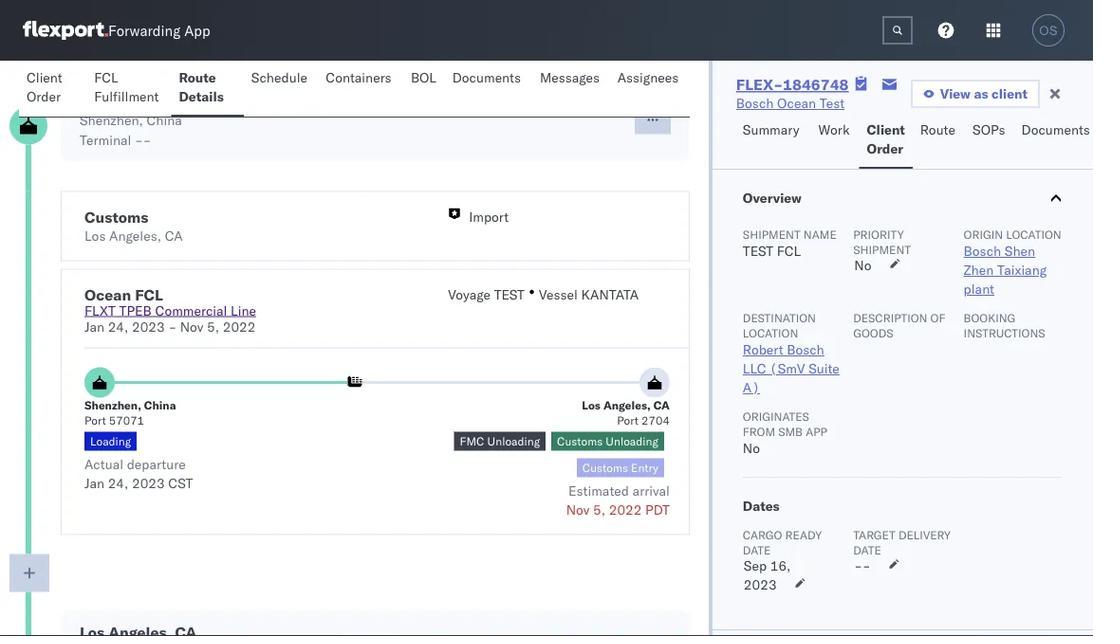 Task type: describe. For each thing, give the bounding box(es) containing it.
description
[[853, 311, 927, 325]]

2022 inside estimated arrival nov 5, 2022 pdt
[[609, 502, 642, 519]]

target delivery date
[[853, 528, 951, 557]]

destination
[[743, 311, 816, 325]]

nov inside ocean fcl flxt tpeb commercial line jan 24, 2023 - nov 5, 2022
[[180, 319, 203, 335]]

vessel kantata
[[539, 287, 639, 303]]

schedule button
[[244, 61, 318, 117]]

bosch shen zhen taixiang plant link
[[964, 243, 1047, 297]]

angeles, inside customs los angeles, ca
[[109, 228, 161, 244]]

route details
[[179, 69, 224, 105]]

os
[[1039, 23, 1058, 37]]

zhen
[[964, 262, 994, 278]]

route details button
[[171, 61, 244, 117]]

priority shipment
[[853, 227, 911, 257]]

destination location robert bosch llc (smv suite a)
[[743, 311, 840, 396]]

smb
[[778, 425, 803, 439]]

assignees button
[[610, 61, 690, 117]]

departure
[[127, 456, 186, 473]]

0 horizontal spatial client order button
[[19, 61, 86, 117]]

estimated arrival nov 5, 2022 pdt
[[566, 483, 670, 519]]

los inside customs los angeles, ca
[[84, 228, 106, 244]]

nov inside estimated arrival nov 5, 2022 pdt
[[566, 502, 590, 519]]

angeles, inside los angeles, ca port 2704
[[603, 399, 651, 413]]

assignees
[[617, 69, 679, 86]]

bol button
[[403, 61, 445, 117]]

details
[[179, 88, 224, 105]]

bosch ocean test
[[736, 95, 845, 111]]

arrival
[[632, 483, 670, 500]]

shen
[[1005, 243, 1035, 260]]

voyage
[[448, 287, 491, 303]]

sep 16, 2023
[[744, 558, 791, 593]]

sops button
[[965, 113, 1014, 169]]

shipment
[[743, 227, 801, 241]]

customs los angeles, ca
[[84, 208, 183, 244]]

ready
[[785, 528, 822, 542]]

1 vertical spatial test
[[494, 287, 525, 303]]

robert
[[743, 342, 783, 358]]

as
[[974, 85, 988, 102]]

los angeles, ca port 2704
[[582, 399, 670, 428]]

24, inside shenzhen, china port 57071 loading actual departure jan 24, 2023 cst
[[108, 475, 128, 492]]

loading
[[90, 435, 131, 449]]

57071
[[109, 414, 144, 428]]

voyage test
[[448, 287, 525, 303]]

estimated
[[568, 483, 629, 500]]

tpeb
[[119, 303, 152, 319]]

messages button
[[532, 61, 610, 117]]

plant
[[964, 281, 994, 297]]

messages
[[540, 69, 600, 86]]

1 vertical spatial china
[[147, 112, 182, 129]]

shenzhen, china port 57071 loading actual departure jan 24, 2023 cst
[[84, 399, 193, 492]]

flxt
[[84, 303, 116, 319]]

fcl fulfillment
[[94, 69, 159, 105]]

flex-1846748 link
[[736, 75, 849, 94]]

fmc unloading
[[460, 435, 540, 449]]

1 horizontal spatial client order button
[[859, 113, 913, 169]]

24, inside ocean fcl flxt tpeb commercial line jan 24, 2023 - nov 5, 2022
[[108, 319, 128, 335]]

--
[[854, 558, 871, 575]]

route for route
[[920, 121, 955, 138]]

vessel
[[539, 287, 578, 303]]

work button
[[811, 113, 859, 169]]

date for -
[[853, 543, 881, 557]]

test
[[819, 95, 845, 111]]

suite
[[809, 361, 840, 377]]

client for the left client order 'button'
[[27, 69, 62, 86]]

shenzhen, china shenzhen, china terminal --
[[80, 91, 202, 148]]

flxt tpeb commercial line link
[[84, 303, 256, 319]]

entry
[[631, 462, 658, 476]]

no inside originates from smb app no
[[743, 440, 760, 457]]

booking instructions
[[964, 311, 1045, 340]]

app inside originates from smb app no
[[806, 425, 827, 439]]

5, inside estimated arrival nov 5, 2022 pdt
[[593, 502, 605, 519]]

of
[[930, 311, 945, 325]]

from
[[743, 425, 775, 439]]

os button
[[1027, 9, 1070, 52]]

(smv
[[770, 361, 805, 377]]

sep
[[744, 558, 767, 575]]

fcl inside the fcl fulfillment
[[94, 69, 118, 86]]

view as client button
[[911, 80, 1040, 108]]

china for shenzhen, china port 57071 loading actual departure jan 24, 2023 cst
[[144, 399, 176, 413]]

client
[[992, 85, 1028, 102]]

fcl fulfillment button
[[86, 61, 171, 117]]

flex-
[[736, 75, 783, 94]]

priority
[[853, 227, 904, 241]]

1846748
[[783, 75, 849, 94]]

pdt
[[645, 502, 670, 519]]

originates from smb app no
[[743, 409, 827, 457]]

flexport. image
[[23, 21, 108, 40]]

target
[[853, 528, 895, 542]]

bol
[[411, 69, 436, 86]]

originates
[[743, 409, 809, 424]]

ca inside los angeles, ca port 2704
[[653, 399, 670, 413]]

bosch ocean test link
[[736, 94, 845, 113]]

los inside los angeles, ca port 2704
[[582, 399, 601, 413]]

order for the left client order 'button'
[[27, 88, 61, 105]]



Task type: vqa. For each thing, say whether or not it's contained in the screenshot.
the bottommost On-
no



Task type: locate. For each thing, give the bounding box(es) containing it.
client order for the right client order 'button'
[[867, 121, 905, 157]]

0 vertical spatial customs
[[84, 208, 148, 227]]

1 vertical spatial los
[[582, 399, 601, 413]]

1 horizontal spatial client
[[867, 121, 905, 138]]

1 unloading from the left
[[487, 435, 540, 449]]

route
[[179, 69, 216, 86], [920, 121, 955, 138]]

location inside origin location bosch shen zhen taixiang plant
[[1006, 227, 1062, 241]]

date up --
[[853, 543, 881, 557]]

bosch inside origin location bosch shen zhen taixiang plant
[[964, 243, 1001, 260]]

documents
[[452, 69, 521, 86], [1021, 121, 1090, 138]]

ocean fcl flxt tpeb commercial line jan 24, 2023 - nov 5, 2022
[[84, 286, 256, 335]]

1 horizontal spatial ocean
[[777, 95, 816, 111]]

client
[[27, 69, 62, 86], [867, 121, 905, 138]]

documents button right bol
[[445, 61, 532, 117]]

1 vertical spatial location
[[743, 326, 798, 340]]

order
[[27, 88, 61, 105], [867, 140, 903, 157]]

1 horizontal spatial documents button
[[1014, 113, 1093, 169]]

date inside target delivery date
[[853, 543, 881, 557]]

customs up customs entry
[[557, 435, 603, 449]]

client order button right work
[[859, 113, 913, 169]]

port inside los angeles, ca port 2704
[[617, 414, 639, 428]]

documents button down client
[[1014, 113, 1093, 169]]

1 horizontal spatial route
[[920, 121, 955, 138]]

origin
[[964, 227, 1003, 241]]

summary
[[743, 121, 799, 138]]

0 vertical spatial los
[[84, 228, 106, 244]]

0 horizontal spatial nov
[[180, 319, 203, 335]]

booking
[[964, 311, 1016, 325]]

customs for customs unloading
[[557, 435, 603, 449]]

2 vertical spatial bosch
[[787, 342, 824, 358]]

fulfillment
[[94, 88, 159, 105]]

a)
[[743, 380, 760, 396]]

1 horizontal spatial 5,
[[593, 502, 605, 519]]

1 vertical spatial no
[[743, 440, 760, 457]]

location inside destination location robert bosch llc (smv suite a)
[[743, 326, 798, 340]]

1 24, from the top
[[108, 319, 128, 335]]

0 vertical spatial client
[[27, 69, 62, 86]]

1 vertical spatial 2023
[[132, 475, 165, 492]]

view
[[940, 85, 971, 102]]

1 vertical spatial client
[[867, 121, 905, 138]]

1 horizontal spatial date
[[853, 543, 881, 557]]

location for bosch
[[743, 326, 798, 340]]

route for route details
[[179, 69, 216, 86]]

date for sep
[[743, 543, 771, 557]]

delivery
[[898, 528, 951, 542]]

1 vertical spatial 24,
[[108, 475, 128, 492]]

bosch down origin
[[964, 243, 1001, 260]]

0 vertical spatial no
[[854, 257, 871, 274]]

order down flexport. image
[[27, 88, 61, 105]]

0 vertical spatial 2022
[[223, 319, 256, 335]]

2704
[[641, 414, 670, 428]]

1 horizontal spatial ca
[[653, 399, 670, 413]]

work
[[818, 121, 850, 138]]

2023 right flxt
[[132, 319, 165, 335]]

robert bosch llc (smv suite a) link
[[743, 342, 840, 396]]

- inside ocean fcl flxt tpeb commercial line jan 24, 2023 - nov 5, 2022
[[168, 319, 177, 335]]

2 vertical spatial customs
[[582, 462, 628, 476]]

shenzhen, inside shenzhen, china port 57071 loading actual departure jan 24, 2023 cst
[[84, 399, 141, 413]]

shenzhen, for shenzhen, china shenzhen, china terminal --
[[80, 91, 155, 110]]

customs down terminal
[[84, 208, 148, 227]]

test inside shipment name test fcl
[[743, 243, 773, 260]]

route inside button
[[920, 121, 955, 138]]

1 vertical spatial shenzhen,
[[80, 112, 143, 129]]

line
[[231, 303, 256, 319]]

customs
[[84, 208, 148, 227], [557, 435, 603, 449], [582, 462, 628, 476]]

location
[[1006, 227, 1062, 241], [743, 326, 798, 340]]

1 vertical spatial 2022
[[609, 502, 642, 519]]

fcl
[[94, 69, 118, 86], [777, 243, 801, 260], [135, 286, 163, 305]]

customs for customs los angeles, ca
[[84, 208, 148, 227]]

0 horizontal spatial fcl
[[94, 69, 118, 86]]

unloading for customs unloading
[[606, 435, 658, 449]]

0 vertical spatial route
[[179, 69, 216, 86]]

1 horizontal spatial port
[[617, 414, 639, 428]]

0 horizontal spatial bosch
[[736, 95, 774, 111]]

2 port from the left
[[617, 414, 639, 428]]

0 vertical spatial 24,
[[108, 319, 128, 335]]

0 horizontal spatial angeles,
[[109, 228, 161, 244]]

dates
[[743, 498, 780, 515]]

no
[[854, 257, 871, 274], [743, 440, 760, 457]]

forwarding app link
[[23, 21, 210, 40]]

0 horizontal spatial documents
[[452, 69, 521, 86]]

1 vertical spatial angeles,
[[603, 399, 651, 413]]

fmc
[[460, 435, 484, 449]]

ocean inside "link"
[[777, 95, 816, 111]]

0 vertical spatial order
[[27, 88, 61, 105]]

ocean down flex-1846748 link on the right top of page
[[777, 95, 816, 111]]

0 horizontal spatial 2022
[[223, 319, 256, 335]]

fcl right flxt
[[135, 286, 163, 305]]

0 vertical spatial angeles,
[[109, 228, 161, 244]]

client for the right client order 'button'
[[867, 121, 905, 138]]

route up details
[[179, 69, 216, 86]]

taixiang
[[997, 262, 1047, 278]]

0 horizontal spatial los
[[84, 228, 106, 244]]

cargo
[[743, 528, 782, 542]]

0 vertical spatial 5,
[[207, 319, 219, 335]]

port inside shenzhen, china port 57071 loading actual departure jan 24, 2023 cst
[[84, 414, 106, 428]]

bosch inside "link"
[[736, 95, 774, 111]]

shipment name test fcl
[[743, 227, 837, 260]]

24, left commercial
[[108, 319, 128, 335]]

actual
[[84, 456, 123, 473]]

unloading right fmc
[[487, 435, 540, 449]]

0 horizontal spatial app
[[184, 21, 210, 39]]

jan inside ocean fcl flxt tpeb commercial line jan 24, 2023 - nov 5, 2022
[[84, 319, 104, 335]]

documents for leftmost documents button
[[452, 69, 521, 86]]

0 vertical spatial bosch
[[736, 95, 774, 111]]

0 vertical spatial ocean
[[777, 95, 816, 111]]

fcl inside shipment name test fcl
[[777, 243, 801, 260]]

port
[[84, 414, 106, 428], [617, 414, 639, 428]]

nov down estimated
[[566, 502, 590, 519]]

1 vertical spatial documents
[[1021, 121, 1090, 138]]

containers button
[[318, 61, 403, 117]]

0 horizontal spatial no
[[743, 440, 760, 457]]

angeles, up tpeb
[[109, 228, 161, 244]]

5, left line
[[207, 319, 219, 335]]

2023
[[132, 319, 165, 335], [132, 475, 165, 492], [744, 577, 777, 593]]

0 vertical spatial nov
[[180, 319, 203, 335]]

app right forwarding
[[184, 21, 210, 39]]

0 horizontal spatial ca
[[165, 228, 183, 244]]

angeles,
[[109, 228, 161, 244], [603, 399, 651, 413]]

jan down the actual
[[84, 475, 104, 492]]

overview button
[[712, 170, 1093, 227]]

0 horizontal spatial test
[[494, 287, 525, 303]]

24, down the actual
[[108, 475, 128, 492]]

los up flxt
[[84, 228, 106, 244]]

commercial
[[155, 303, 227, 319]]

terminal
[[80, 132, 131, 148]]

client order for the left client order 'button'
[[27, 69, 62, 105]]

1 horizontal spatial location
[[1006, 227, 1062, 241]]

china
[[159, 91, 202, 110], [147, 112, 182, 129], [144, 399, 176, 413]]

1 vertical spatial ocean
[[84, 286, 131, 305]]

location up shen
[[1006, 227, 1062, 241]]

date up sep
[[743, 543, 771, 557]]

client down flexport. image
[[27, 69, 62, 86]]

jan inside shenzhen, china port 57071 loading actual departure jan 24, 2023 cst
[[84, 475, 104, 492]]

containers
[[326, 69, 392, 86]]

shipment
[[853, 242, 911, 257]]

date inside cargo ready date
[[743, 543, 771, 557]]

1 horizontal spatial los
[[582, 399, 601, 413]]

shenzhen, for shenzhen, china port 57071 loading actual departure jan 24, 2023 cst
[[84, 399, 141, 413]]

client order down flexport. image
[[27, 69, 62, 105]]

1 vertical spatial jan
[[84, 475, 104, 492]]

location down destination
[[743, 326, 798, 340]]

1 horizontal spatial app
[[806, 425, 827, 439]]

1 port from the left
[[84, 414, 106, 428]]

client right work
[[867, 121, 905, 138]]

customs up estimated
[[582, 462, 628, 476]]

shenzhen,
[[80, 91, 155, 110], [80, 112, 143, 129], [84, 399, 141, 413]]

kantata
[[581, 287, 639, 303]]

origin location bosch shen zhen taixiang plant
[[964, 227, 1062, 297]]

app
[[184, 21, 210, 39], [806, 425, 827, 439]]

bosch
[[736, 95, 774, 111], [964, 243, 1001, 260], [787, 342, 824, 358]]

2023 down sep
[[744, 577, 777, 593]]

ca inside customs los angeles, ca
[[165, 228, 183, 244]]

angeles, up 2704
[[603, 399, 651, 413]]

2 vertical spatial china
[[144, 399, 176, 413]]

schedule
[[251, 69, 307, 86]]

1 vertical spatial ca
[[653, 399, 670, 413]]

5, inside ocean fcl flxt tpeb commercial line jan 24, 2023 - nov 5, 2022
[[207, 319, 219, 335]]

0 horizontal spatial port
[[84, 414, 106, 428]]

ca
[[165, 228, 183, 244], [653, 399, 670, 413]]

0 vertical spatial jan
[[84, 319, 104, 335]]

1 horizontal spatial fcl
[[135, 286, 163, 305]]

date
[[743, 543, 771, 557], [853, 543, 881, 557]]

customs unloading
[[557, 435, 658, 449]]

test down shipment
[[743, 243, 773, 260]]

order right work button
[[867, 140, 903, 157]]

los up customs unloading
[[582, 399, 601, 413]]

2 date from the left
[[853, 543, 881, 557]]

cst
[[168, 475, 193, 492]]

1 horizontal spatial test
[[743, 243, 773, 260]]

0 vertical spatial documents
[[452, 69, 521, 86]]

5, down estimated
[[593, 502, 605, 519]]

2022 inside ocean fcl flxt tpeb commercial line jan 24, 2023 - nov 5, 2022
[[223, 319, 256, 335]]

1 vertical spatial 5,
[[593, 502, 605, 519]]

fcl up fulfillment at left top
[[94, 69, 118, 86]]

port left 2704
[[617, 414, 639, 428]]

0 vertical spatial client order
[[27, 69, 62, 105]]

overview
[[743, 190, 802, 206]]

documents down client
[[1021, 121, 1090, 138]]

route down view
[[920, 121, 955, 138]]

1 vertical spatial bosch
[[964, 243, 1001, 260]]

summary button
[[735, 113, 811, 169]]

unloading up customs entry
[[606, 435, 658, 449]]

1 vertical spatial route
[[920, 121, 955, 138]]

flex-1846748
[[736, 75, 849, 94]]

2 horizontal spatial bosch
[[964, 243, 1001, 260]]

2023 inside sep 16, 2023
[[744, 577, 777, 593]]

0 vertical spatial shenzhen,
[[80, 91, 155, 110]]

route button
[[913, 113, 965, 169]]

1 horizontal spatial no
[[854, 257, 871, 274]]

1 horizontal spatial order
[[867, 140, 903, 157]]

2 24, from the top
[[108, 475, 128, 492]]

0 horizontal spatial 5,
[[207, 319, 219, 335]]

port up loading
[[84, 414, 106, 428]]

1 horizontal spatial angeles,
[[603, 399, 651, 413]]

2023 inside shenzhen, china port 57071 loading actual departure jan 24, 2023 cst
[[132, 475, 165, 492]]

fcl inside ocean fcl flxt tpeb commercial line jan 24, 2023 - nov 5, 2022
[[135, 286, 163, 305]]

0 vertical spatial test
[[743, 243, 773, 260]]

nov left line
[[180, 319, 203, 335]]

-
[[135, 132, 143, 148], [143, 132, 151, 148], [168, 319, 177, 335], [854, 558, 862, 575], [862, 558, 871, 575]]

0 horizontal spatial order
[[27, 88, 61, 105]]

bosch up (smv
[[787, 342, 824, 358]]

0 vertical spatial location
[[1006, 227, 1062, 241]]

customs for customs entry
[[582, 462, 628, 476]]

los
[[84, 228, 106, 244], [582, 399, 601, 413]]

bosch inside destination location robert bosch llc (smv suite a)
[[787, 342, 824, 358]]

0 horizontal spatial date
[[743, 543, 771, 557]]

None text field
[[882, 16, 913, 45]]

1 vertical spatial customs
[[557, 435, 603, 449]]

customs entry
[[582, 462, 658, 476]]

no down from
[[743, 440, 760, 457]]

route inside route details
[[179, 69, 216, 86]]

documents right bol
[[452, 69, 521, 86]]

1 horizontal spatial documents
[[1021, 121, 1090, 138]]

0 horizontal spatial ocean
[[84, 286, 131, 305]]

1 vertical spatial nov
[[566, 502, 590, 519]]

no down shipment
[[854, 257, 871, 274]]

documents for right documents button
[[1021, 121, 1090, 138]]

bosch down flex-
[[736, 95, 774, 111]]

china inside shenzhen, china port 57071 loading actual departure jan 24, 2023 cst
[[144, 399, 176, 413]]

0 horizontal spatial route
[[179, 69, 216, 86]]

sops
[[973, 121, 1005, 138]]

0 horizontal spatial unloading
[[487, 435, 540, 449]]

0 horizontal spatial client order
[[27, 69, 62, 105]]

1 horizontal spatial unloading
[[606, 435, 658, 449]]

ca up ocean fcl flxt tpeb commercial line jan 24, 2023 - nov 5, 2022 at the left
[[165, 228, 183, 244]]

2 jan from the top
[[84, 475, 104, 492]]

2 horizontal spatial fcl
[[777, 243, 801, 260]]

2023 inside ocean fcl flxt tpeb commercial line jan 24, 2023 - nov 5, 2022
[[132, 319, 165, 335]]

fcl down shipment
[[777, 243, 801, 260]]

0 horizontal spatial client
[[27, 69, 62, 86]]

0 vertical spatial ca
[[165, 228, 183, 244]]

documents button
[[445, 61, 532, 117], [1014, 113, 1093, 169]]

china for shenzhen, china shenzhen, china terminal --
[[159, 91, 202, 110]]

ca up 2704
[[653, 399, 670, 413]]

1 jan from the top
[[84, 319, 104, 335]]

unloading for fmc unloading
[[487, 435, 540, 449]]

0 horizontal spatial documents button
[[445, 61, 532, 117]]

location for shen
[[1006, 227, 1062, 241]]

0 vertical spatial 2023
[[132, 319, 165, 335]]

1 horizontal spatial 2022
[[609, 502, 642, 519]]

0 vertical spatial fcl
[[94, 69, 118, 86]]

1 vertical spatial app
[[806, 425, 827, 439]]

jan left tpeb
[[84, 319, 104, 335]]

0 horizontal spatial location
[[743, 326, 798, 340]]

1 vertical spatial client order
[[867, 121, 905, 157]]

ocean
[[777, 95, 816, 111], [84, 286, 131, 305]]

ocean inside ocean fcl flxt tpeb commercial line jan 24, 2023 - nov 5, 2022
[[84, 286, 131, 305]]

16,
[[770, 558, 791, 575]]

goods
[[853, 326, 893, 340]]

2 vertical spatial 2023
[[744, 577, 777, 593]]

2 vertical spatial shenzhen,
[[84, 399, 141, 413]]

test right voyage
[[494, 287, 525, 303]]

customs inside customs los angeles, ca
[[84, 208, 148, 227]]

2 unloading from the left
[[606, 435, 658, 449]]

name
[[803, 227, 837, 241]]

client order button
[[19, 61, 86, 117], [859, 113, 913, 169]]

1 horizontal spatial nov
[[566, 502, 590, 519]]

ocean down customs los angeles, ca
[[84, 286, 131, 305]]

0 vertical spatial app
[[184, 21, 210, 39]]

1 vertical spatial order
[[867, 140, 903, 157]]

order for the right client order 'button'
[[867, 140, 903, 157]]

client order button down flexport. image
[[19, 61, 86, 117]]

client order right work button
[[867, 121, 905, 157]]

app right smb
[[806, 425, 827, 439]]

1 horizontal spatial client order
[[867, 121, 905, 157]]

0 vertical spatial china
[[159, 91, 202, 110]]

2023 down departure
[[132, 475, 165, 492]]

1 date from the left
[[743, 543, 771, 557]]

forwarding app
[[108, 21, 210, 39]]

1 horizontal spatial bosch
[[787, 342, 824, 358]]



